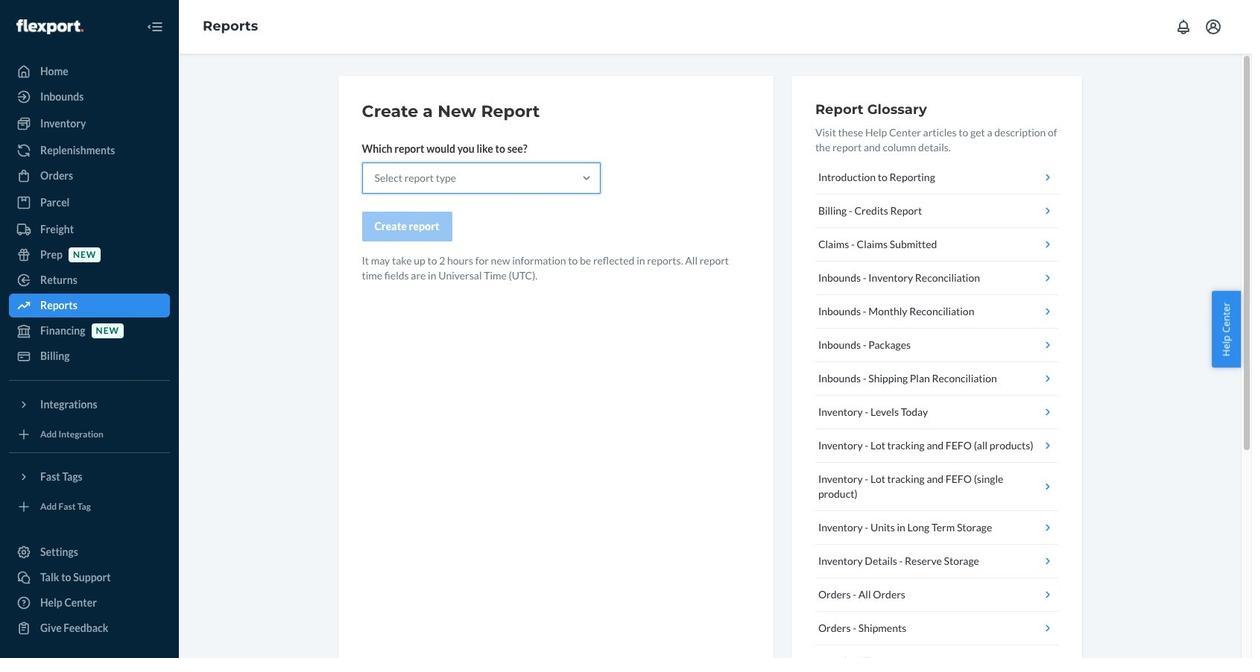 Task type: locate. For each thing, give the bounding box(es) containing it.
open account menu image
[[1204, 18, 1222, 36]]

flexport logo image
[[16, 19, 83, 34]]



Task type: vqa. For each thing, say whether or not it's contained in the screenshot.
Help Center
no



Task type: describe. For each thing, give the bounding box(es) containing it.
open notifications image
[[1175, 18, 1192, 36]]

close navigation image
[[146, 18, 164, 36]]



